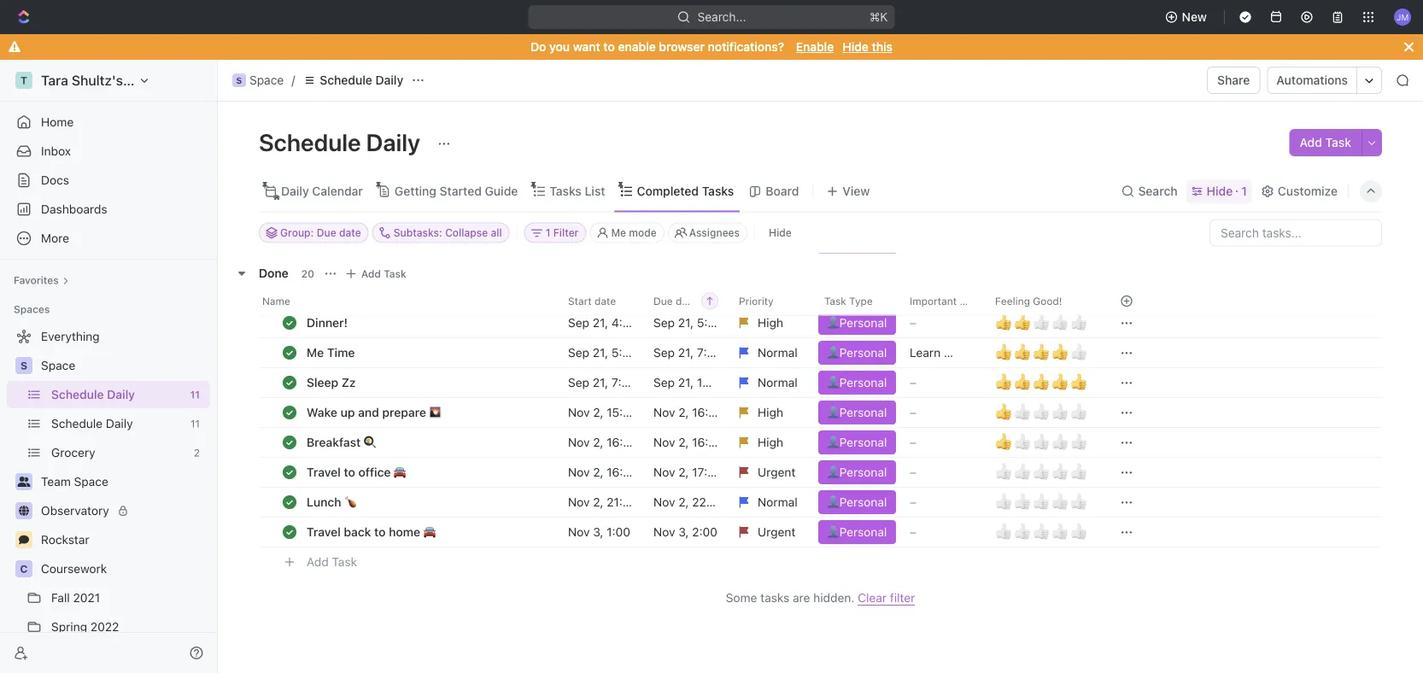 Task type: locate. For each thing, give the bounding box(es) containing it.
start date button
[[558, 288, 644, 315]]

task left type
[[825, 295, 847, 307]]

travel back to home 🚘
[[307, 525, 436, 539]]

dashboards link
[[7, 196, 210, 223]]

1 vertical spatial do
[[307, 286, 323, 300]]

schedule daily link up grocery link at left bottom
[[51, 410, 184, 438]]

1 travel from the top
[[307, 465, 341, 479]]

2 horizontal spatial date
[[676, 295, 697, 307]]

1 tasks from the left
[[550, 184, 582, 198]]

2 normal from the top
[[758, 376, 798, 390]]

due right start date dropdown button
[[654, 295, 673, 307]]

task up customize at the top
[[1326, 135, 1352, 150]]

urgent for travel back to home 🚘
[[758, 525, 796, 539]]

5 👤personal button from the top
[[815, 427, 900, 458]]

normal button for me time
[[729, 338, 815, 368]]

task type
[[825, 295, 873, 307]]

due right group:
[[317, 227, 336, 239]]

subtasks:
[[394, 227, 443, 239]]

space, , element
[[232, 74, 246, 87], [15, 357, 32, 374]]

clear
[[858, 591, 887, 605]]

0 vertical spatial 1
[[1242, 184, 1248, 198]]

spring
[[51, 620, 87, 634]]

feeling
[[996, 295, 1031, 307]]

2 vertical spatial space
[[74, 475, 108, 489]]

me
[[611, 227, 627, 239], [307, 346, 324, 360]]

urgent button for travel to office 🚘
[[729, 457, 815, 488]]

filter
[[554, 227, 579, 239]]

– for back
[[910, 525, 917, 539]]

4 – button from the top
[[900, 427, 985, 458]]

1 left filter
[[546, 227, 551, 239]]

3 normal from the top
[[758, 495, 798, 509]]

2 – button from the top
[[900, 368, 985, 398]]

0 vertical spatial hide
[[843, 40, 869, 54]]

do down 20
[[307, 286, 323, 300]]

me for me mode
[[611, 227, 627, 239]]

2 high from the top
[[758, 406, 784, 420]]

do for do you want to enable browser notifications? enable hide this
[[531, 40, 547, 54]]

🚘 right 'office'
[[394, 465, 406, 479]]

2 vertical spatial add
[[307, 555, 329, 569]]

hide left this
[[843, 40, 869, 54]]

0 vertical spatial 11
[[190, 389, 200, 401]]

1 horizontal spatial 1
[[1242, 184, 1248, 198]]

sleep zz
[[307, 376, 356, 390]]

search button
[[1117, 179, 1183, 203]]

are
[[793, 591, 811, 605]]

date inside dropdown button
[[595, 295, 616, 307]]

1 vertical spatial travel
[[307, 525, 341, 539]]

– for up
[[910, 406, 917, 420]]

space
[[250, 73, 284, 87], [41, 359, 75, 373], [74, 475, 108, 489]]

me for me time
[[307, 346, 324, 360]]

1 vertical spatial 1
[[546, 227, 551, 239]]

team space link
[[41, 468, 207, 496]]

2 vertical spatial add task
[[307, 555, 357, 569]]

task down back
[[332, 555, 357, 569]]

normal button
[[729, 338, 815, 368], [729, 368, 815, 398], [729, 487, 815, 518]]

high
[[758, 316, 784, 330], [758, 406, 784, 420], [758, 435, 784, 450]]

11 for schedule daily link to the middle
[[190, 389, 200, 401]]

priority button
[[729, 288, 815, 315]]

1 vertical spatial s
[[20, 360, 27, 372]]

to left 'office'
[[344, 465, 355, 479]]

hidden.
[[814, 591, 855, 605]]

0 vertical spatial to
[[604, 40, 615, 54]]

2 normal button from the top
[[729, 368, 815, 398]]

3 👍 👍 👍 👍 👍 from the top
[[996, 372, 1088, 392]]

3 high button from the top
[[729, 427, 815, 458]]

hide button
[[762, 223, 799, 243]]

1 👍 👍 👍 👍 👍 from the top
[[996, 312, 1088, 332]]

s down spaces
[[20, 360, 27, 372]]

2 high button from the top
[[729, 397, 815, 428]]

0 horizontal spatial hide
[[769, 227, 792, 239]]

0 vertical spatial normal
[[758, 346, 798, 360]]

hide down board link
[[769, 227, 792, 239]]

6 👍 👍 👍 👍 👍 from the top
[[996, 462, 1088, 482]]

me inside me time link
[[307, 346, 324, 360]]

1 feeling good! custom field. :4 .of. 5 element from the left
[[996, 342, 1015, 362]]

0 horizontal spatial home
[[41, 115, 74, 129]]

3 – from the top
[[910, 406, 917, 420]]

🚘 right home at the left
[[424, 525, 436, 539]]

5 👤personal from the top
[[828, 435, 887, 450]]

👤personal button for back
[[815, 517, 900, 548]]

completed tasks
[[637, 184, 734, 198]]

1 vertical spatial me
[[307, 346, 324, 360]]

space link
[[41, 352, 207, 379]]

t
[[21, 74, 27, 86]]

priority
[[739, 295, 774, 307]]

0 vertical spatial home
[[41, 115, 74, 129]]

0 vertical spatial due
[[317, 227, 336, 239]]

1 left customize button
[[1242, 184, 1248, 198]]

2 urgent from the top
[[758, 525, 796, 539]]

7 – from the top
[[910, 525, 917, 539]]

home link
[[7, 109, 210, 136]]

space, , element left '/' on the top
[[232, 74, 246, 87]]

👤personal button
[[815, 308, 900, 338], [815, 338, 900, 368], [815, 368, 900, 398], [815, 397, 900, 428], [815, 427, 900, 458], [815, 457, 900, 488], [815, 487, 900, 518], [815, 517, 900, 548]]

s
[[236, 75, 242, 85], [20, 360, 27, 372]]

team space
[[41, 475, 108, 489]]

home up inbox
[[41, 115, 74, 129]]

6 – from the top
[[910, 495, 917, 509]]

1 vertical spatial add task button
[[341, 264, 413, 284]]

urgent
[[758, 465, 796, 479], [758, 525, 796, 539]]

high button for up
[[729, 397, 815, 428]]

0 vertical spatial add task
[[1300, 135, 1352, 150]]

feeling good! custom field. :3 .of. 5 element left good!
[[1015, 282, 1033, 303]]

space, , element down spaces
[[15, 357, 32, 374]]

5 feeling good! custom field. :4 .of. 5 element from the left
[[1071, 342, 1090, 362]]

7 👤personal button from the top
[[815, 487, 900, 518]]

– button for up
[[900, 397, 985, 428]]

started
[[440, 184, 482, 198]]

2 👤personal button from the top
[[815, 338, 900, 368]]

0 horizontal spatial s
[[20, 360, 27, 372]]

2 👤personal from the top
[[828, 346, 887, 360]]

2 feeling good! custom field. :4 .of. 5 element from the left
[[1015, 342, 1033, 362]]

view button
[[821, 179, 876, 203]]

👤personal button for 🍳
[[815, 427, 900, 458]]

space up observatory
[[74, 475, 108, 489]]

tasks list
[[550, 184, 606, 198]]

7 – button from the top
[[900, 517, 985, 548]]

tasks left list
[[550, 184, 582, 198]]

feeling good! custom field. :3 .of. 5 element right feeling
[[1033, 282, 1052, 303]]

tree containing everything
[[7, 323, 210, 673]]

search...
[[698, 10, 747, 24]]

2 👍 👍 👍 👍 👍 from the top
[[996, 342, 1088, 362]]

6 👤personal from the top
[[828, 465, 887, 479]]

to right want
[[604, 40, 615, 54]]

2 horizontal spatial add
[[1300, 135, 1323, 150]]

date left priority
[[676, 295, 697, 307]]

0 horizontal spatial me
[[307, 346, 324, 360]]

hide inside button
[[769, 227, 792, 239]]

8 👤personal from the top
[[828, 525, 887, 539]]

– button for to
[[900, 457, 985, 488]]

task inside task type dropdown button
[[825, 295, 847, 307]]

1 high button from the top
[[729, 308, 815, 338]]

🍳
[[364, 435, 376, 450]]

4 👤personal from the top
[[828, 406, 887, 420]]

1 vertical spatial due
[[654, 295, 673, 307]]

0 vertical spatial s
[[236, 75, 242, 85]]

rockstar link
[[41, 526, 207, 554]]

2 vertical spatial normal
[[758, 495, 798, 509]]

sidebar navigation
[[0, 60, 221, 673]]

more
[[41, 231, 69, 245]]

sleep zz link
[[303, 371, 555, 395]]

add task
[[1300, 135, 1352, 150], [361, 268, 407, 280], [307, 555, 357, 569]]

1 11 from the top
[[190, 389, 200, 401]]

home inside sidebar navigation
[[41, 115, 74, 129]]

2 travel from the top
[[307, 525, 341, 539]]

travel for travel to office 🚘
[[307, 465, 341, 479]]

s inside tree
[[20, 360, 27, 372]]

1 urgent button from the top
[[729, 457, 815, 488]]

👤personal button for up
[[815, 397, 900, 428]]

1 urgent from the top
[[758, 465, 796, 479]]

0 vertical spatial urgent button
[[729, 457, 815, 488]]

view
[[843, 184, 870, 198]]

s inside s space /
[[236, 75, 242, 85]]

0 vertical spatial space
[[250, 73, 284, 87]]

feeling good! custom field. :5 .of. 5 element
[[996, 372, 1015, 392], [1015, 372, 1033, 392], [1033, 372, 1052, 392], [1052, 372, 1071, 392], [1071, 372, 1090, 392]]

to right back
[[374, 525, 386, 539]]

schedule right '/' on the top
[[320, 73, 373, 87]]

👍
[[996, 282, 1013, 302], [1015, 282, 1032, 302], [1033, 282, 1050, 302], [996, 312, 1013, 332], [1015, 312, 1032, 332], [1033, 312, 1050, 332], [1052, 312, 1069, 332], [1071, 312, 1088, 332], [996, 342, 1013, 362], [1015, 342, 1032, 362], [1033, 342, 1050, 362], [1052, 342, 1069, 362], [1071, 342, 1088, 362], [996, 372, 1013, 392], [1015, 372, 1032, 392], [1033, 372, 1050, 392], [1052, 372, 1069, 392], [1071, 372, 1088, 392], [996, 402, 1013, 422], [1015, 402, 1032, 422], [1033, 402, 1050, 422], [1052, 402, 1069, 422], [1071, 402, 1088, 422], [996, 432, 1013, 452], [1015, 432, 1032, 452], [1033, 432, 1050, 452], [1052, 432, 1069, 452], [1071, 432, 1088, 452], [996, 462, 1013, 482], [1015, 462, 1032, 482], [1033, 462, 1050, 482], [1052, 462, 1069, 482], [1071, 462, 1088, 482], [996, 491, 1013, 512], [1015, 491, 1032, 512], [1033, 491, 1050, 512], [1052, 491, 1069, 512], [1071, 491, 1088, 512], [996, 521, 1013, 541], [1015, 521, 1032, 541], [1033, 521, 1050, 541], [1052, 521, 1069, 541], [1071, 521, 1088, 541]]

👤personal
[[828, 316, 887, 330], [828, 346, 887, 360], [828, 376, 887, 390], [828, 406, 887, 420], [828, 435, 887, 450], [828, 465, 887, 479], [828, 495, 887, 509], [828, 525, 887, 539]]

tara shultz's workspace, , element
[[15, 72, 32, 89]]

add task up the name dropdown button
[[361, 268, 407, 280]]

1 vertical spatial schedule daily link
[[51, 381, 183, 409]]

2 urgent button from the top
[[729, 517, 815, 548]]

do for do exercise!
[[307, 286, 323, 300]]

1 horizontal spatial home
[[326, 256, 359, 270]]

4 – from the top
[[910, 435, 917, 450]]

team
[[41, 475, 71, 489]]

0 vertical spatial me
[[611, 227, 627, 239]]

5 feeling good! custom field. :5 .of. 5 element from the left
[[1071, 372, 1090, 392]]

high button for 🍳
[[729, 427, 815, 458]]

1 feeling good! custom field. :3 .of. 5 element from the left
[[996, 282, 1015, 303]]

1 feeling good! custom field. :2 .of. 5 element from the left
[[996, 312, 1015, 332]]

8 👤personal button from the top
[[815, 517, 900, 548]]

user group image
[[18, 477, 30, 487]]

spring 2022 link
[[51, 614, 207, 641]]

1 horizontal spatial do
[[531, 40, 547, 54]]

1 horizontal spatial add
[[361, 268, 381, 280]]

– button for 🍳
[[900, 427, 985, 458]]

0 horizontal spatial space, , element
[[15, 357, 32, 374]]

2 tasks from the left
[[702, 184, 734, 198]]

0 vertical spatial urgent
[[758, 465, 796, 479]]

feeling good! custom field. :2 .of. 5 element
[[996, 312, 1015, 332], [1015, 312, 1033, 332], [1033, 312, 1052, 332], [1052, 312, 1071, 332], [1071, 312, 1090, 332]]

0 vertical spatial schedule daily link
[[299, 70, 408, 91]]

2 feeling good! custom field. :2 .of. 5 element from the left
[[1015, 312, 1033, 332]]

feeling good! custom field. :3 .of. 5 element right notes
[[996, 282, 1015, 303]]

5 – from the top
[[910, 465, 917, 479]]

add task down back
[[307, 555, 357, 569]]

add task button up customize at the top
[[1290, 129, 1362, 156]]

travel down lunch
[[307, 525, 341, 539]]

schedule daily link right '/' on the top
[[299, 70, 408, 91]]

4 👍 👍 👍 👍 👍 from the top
[[996, 402, 1088, 422]]

do you want to enable browser notifications? enable hide this
[[531, 40, 893, 54]]

2 vertical spatial to
[[374, 525, 386, 539]]

0 vertical spatial 🚘
[[394, 465, 406, 479]]

urgent button for travel back to home 🚘
[[729, 517, 815, 548]]

collapse
[[445, 227, 488, 239]]

add task button down back
[[299, 552, 364, 573]]

set value for feeling good! custom field element
[[996, 462, 1015, 482], [1015, 462, 1033, 482], [1033, 462, 1052, 482], [1052, 462, 1071, 482], [1071, 462, 1090, 482], [996, 491, 1015, 512], [1015, 491, 1033, 512], [1033, 491, 1052, 512], [1052, 491, 1071, 512], [1071, 491, 1090, 512], [996, 521, 1015, 542], [1015, 521, 1033, 542], [1033, 521, 1052, 542], [1052, 521, 1071, 542], [1071, 521, 1090, 542]]

space down the everything
[[41, 359, 75, 373]]

1 vertical spatial urgent button
[[729, 517, 815, 548]]

1 vertical spatial 11
[[190, 418, 200, 430]]

subtasks: collapse all
[[394, 227, 502, 239]]

3 feeling good! custom field. :2 .of. 5 element from the left
[[1033, 312, 1052, 332]]

– button for 🍗
[[900, 487, 985, 518]]

feeling good! custom field. :3 .of. 5 element
[[996, 282, 1015, 303], [1015, 282, 1033, 303], [1033, 282, 1052, 303]]

0 horizontal spatial add
[[307, 555, 329, 569]]

automations
[[1277, 73, 1349, 87]]

0 horizontal spatial add task
[[307, 555, 357, 569]]

board
[[766, 184, 799, 198]]

share
[[1218, 73, 1251, 87]]

0 horizontal spatial do
[[307, 286, 323, 300]]

3 normal button from the top
[[729, 487, 815, 518]]

space left '/' on the top
[[250, 73, 284, 87]]

2 vertical spatial hide
[[769, 227, 792, 239]]

tasks up the assignees
[[702, 184, 734, 198]]

1 vertical spatial add task
[[361, 268, 407, 280]]

date
[[339, 227, 361, 239], [595, 295, 616, 307], [676, 295, 697, 307]]

jm
[[1397, 12, 1410, 22]]

1 vertical spatial to
[[344, 465, 355, 479]]

me left mode
[[611, 227, 627, 239]]

group: due date
[[280, 227, 361, 239]]

0 horizontal spatial due
[[317, 227, 336, 239]]

1 horizontal spatial s
[[236, 75, 242, 85]]

0 horizontal spatial tasks
[[550, 184, 582, 198]]

fall 2021 link
[[51, 585, 207, 612]]

normal for time
[[758, 346, 798, 360]]

tree
[[7, 323, 210, 673]]

travel up lunch
[[307, 465, 341, 479]]

do left you
[[531, 40, 547, 54]]

dinner! link
[[303, 311, 555, 335]]

hide right search on the right
[[1207, 184, 1234, 198]]

s for s
[[20, 360, 27, 372]]

hide for hide
[[769, 227, 792, 239]]

add task button up exercise!
[[341, 264, 413, 284]]

0 vertical spatial space, , element
[[232, 74, 246, 87]]

0 vertical spatial do
[[531, 40, 547, 54]]

start date
[[568, 295, 616, 307]]

1 horizontal spatial tasks
[[702, 184, 734, 198]]

add up customize at the top
[[1300, 135, 1323, 150]]

1 high from the top
[[758, 316, 784, 330]]

0 horizontal spatial 1
[[546, 227, 551, 239]]

2 horizontal spatial hide
[[1207, 184, 1234, 198]]

home right go
[[326, 256, 359, 270]]

2021
[[73, 591, 100, 605]]

urgent for travel to office 🚘
[[758, 465, 796, 479]]

add task up customize at the top
[[1300, 135, 1352, 150]]

0 vertical spatial travel
[[307, 465, 341, 479]]

0 horizontal spatial date
[[339, 227, 361, 239]]

some
[[726, 591, 758, 605]]

0 vertical spatial high
[[758, 316, 784, 330]]

schedule daily down space link
[[51, 388, 135, 402]]

me left time
[[307, 346, 324, 360]]

1 vertical spatial hide
[[1207, 184, 1234, 198]]

1 horizontal spatial space, , element
[[232, 74, 246, 87]]

5 feeling good! custom field. :2 .of. 5 element from the left
[[1071, 312, 1090, 332]]

task type button
[[815, 288, 900, 315]]

– for to
[[910, 465, 917, 479]]

1 horizontal spatial due
[[654, 295, 673, 307]]

me inside me mode "dropdown button"
[[611, 227, 627, 239]]

1 filter
[[546, 227, 579, 239]]

schedule daily link down space link
[[51, 381, 183, 409]]

1 horizontal spatial date
[[595, 295, 616, 307]]

5 👍 👍 👍 👍 👍 from the top
[[996, 432, 1088, 452]]

date inside dropdown button
[[676, 295, 697, 307]]

7 👍 👍 👍 👍 👍 from the top
[[996, 491, 1088, 512]]

grocery link
[[51, 439, 187, 467]]

3 feeling good! custom field. :5 .of. 5 element from the left
[[1033, 372, 1052, 392]]

👍 👍 👍 👍 👍 for to
[[996, 462, 1088, 482]]

👤personal button for zz
[[815, 368, 900, 398]]

1 vertical spatial home
[[326, 256, 359, 270]]

add up exercise!
[[361, 268, 381, 280]]

c
[[20, 563, 28, 575]]

browser
[[659, 40, 705, 54]]

6 👤personal button from the top
[[815, 457, 900, 488]]

1 horizontal spatial to
[[374, 525, 386, 539]]

11 for schedule daily link to the bottom
[[190, 418, 200, 430]]

globe image
[[19, 506, 29, 516]]

5 – button from the top
[[900, 457, 985, 488]]

dinner!
[[307, 316, 348, 330]]

date up go home
[[339, 227, 361, 239]]

1 vertical spatial urgent
[[758, 525, 796, 539]]

4 feeling good! custom field. :5 .of. 5 element from the left
[[1052, 372, 1071, 392]]

1 normal button from the top
[[729, 338, 815, 368]]

feeling good! custom field. :1 .of. 5 element
[[996, 402, 1015, 422], [1015, 402, 1033, 422], [1033, 402, 1052, 422], [1052, 402, 1071, 422], [1071, 402, 1090, 422], [996, 432, 1015, 452], [1015, 432, 1033, 452], [1033, 432, 1052, 452], [1052, 432, 1071, 452], [1071, 432, 1090, 452]]

7 👤personal from the top
[[828, 495, 887, 509]]

wake up and prepare 🌄 link
[[303, 400, 555, 425]]

–
[[910, 316, 917, 330], [910, 376, 917, 390], [910, 406, 917, 420], [910, 435, 917, 450], [910, 465, 917, 479], [910, 495, 917, 509], [910, 525, 917, 539]]

1 vertical spatial normal
[[758, 376, 798, 390]]

1 horizontal spatial 🚘
[[424, 525, 436, 539]]

time
[[327, 346, 355, 360]]

add down lunch
[[307, 555, 329, 569]]

some tasks are hidden. clear filter
[[726, 591, 916, 605]]

date right start
[[595, 295, 616, 307]]

normal
[[758, 346, 798, 360], [758, 376, 798, 390], [758, 495, 798, 509]]

2 vertical spatial high
[[758, 435, 784, 450]]

feeling good! custom field. :4 .of. 5 element
[[996, 342, 1015, 362], [1015, 342, 1033, 362], [1033, 342, 1052, 362], [1052, 342, 1071, 362], [1071, 342, 1090, 362]]

1 horizontal spatial me
[[611, 227, 627, 239]]

3 high from the top
[[758, 435, 784, 450]]

2 – from the top
[[910, 376, 917, 390]]

4 feeling good! custom field. :4 .of. 5 element from the left
[[1052, 342, 1071, 362]]

6 – button from the top
[[900, 487, 985, 518]]

board link
[[763, 179, 799, 203]]

2 11 from the top
[[190, 418, 200, 430]]

4 feeling good! custom field. :2 .of. 5 element from the left
[[1052, 312, 1071, 332]]

high for up
[[758, 406, 784, 420]]

0 horizontal spatial to
[[344, 465, 355, 479]]

– for 🍳
[[910, 435, 917, 450]]

s left '/' on the top
[[236, 75, 242, 85]]

normal button for lunch 🍗
[[729, 487, 815, 518]]

3 👤personal from the top
[[828, 376, 887, 390]]

👤personal for up
[[828, 406, 887, 420]]

task
[[1326, 135, 1352, 150], [384, 268, 407, 280], [825, 295, 847, 307], [332, 555, 357, 569]]

travel
[[307, 465, 341, 479], [307, 525, 341, 539]]

breakfast 🍳
[[307, 435, 376, 450]]

1 vertical spatial high
[[758, 406, 784, 420]]

4 👤personal button from the top
[[815, 397, 900, 428]]

– for 🍗
[[910, 495, 917, 509]]

3 – button from the top
[[900, 397, 985, 428]]

1 normal from the top
[[758, 346, 798, 360]]

clear filter link
[[858, 591, 916, 606]]

3 👤personal button from the top
[[815, 368, 900, 398]]

8 👍 👍 👍 👍 👍 from the top
[[996, 521, 1088, 541]]

filter
[[890, 591, 916, 605]]



Task type: vqa. For each thing, say whether or not it's contained in the screenshot.
pulse link
no



Task type: describe. For each thing, give the bounding box(es) containing it.
– for zz
[[910, 376, 917, 390]]

task up the name dropdown button
[[384, 268, 407, 280]]

getting started guide
[[395, 184, 518, 198]]

fall
[[51, 591, 70, 605]]

Search tasks... text field
[[1211, 220, 1382, 246]]

all
[[491, 227, 502, 239]]

mode
[[629, 227, 657, 239]]

notifications?
[[708, 40, 785, 54]]

assignees
[[690, 227, 740, 239]]

lunch 🍗
[[307, 495, 357, 509]]

daily calendar
[[281, 184, 363, 198]]

/
[[292, 73, 295, 87]]

me mode button
[[590, 223, 665, 243]]

customize button
[[1256, 179, 1344, 203]]

search
[[1139, 184, 1178, 198]]

exercise!
[[326, 286, 377, 300]]

2022
[[90, 620, 119, 634]]

🌄
[[430, 406, 442, 420]]

everything link
[[7, 323, 207, 350]]

wake up and prepare 🌄
[[307, 406, 442, 420]]

feeling good!
[[996, 295, 1063, 307]]

due inside dropdown button
[[654, 295, 673, 307]]

👤personal button for to
[[815, 457, 900, 488]]

👤personal for 🍳
[[828, 435, 887, 450]]

important notes
[[910, 295, 989, 307]]

s for s space /
[[236, 75, 242, 85]]

good!
[[1034, 295, 1063, 307]]

date for due date
[[676, 295, 697, 307]]

travel for travel back to home 🚘
[[307, 525, 341, 539]]

– button for back
[[900, 517, 985, 548]]

3 feeling good! custom field. :3 .of. 5 element from the left
[[1033, 282, 1052, 303]]

tasks
[[761, 591, 790, 605]]

spaces
[[14, 303, 50, 315]]

schedule daily up calendar
[[259, 128, 426, 156]]

tasks inside the tasks list link
[[550, 184, 582, 198]]

schedule up 'grocery'
[[51, 417, 103, 431]]

normal button for sleep zz
[[729, 368, 815, 398]]

1 – button from the top
[[900, 308, 985, 338]]

👍 👍 👍 👍 👍 for zz
[[996, 372, 1088, 392]]

👍 👍 👍 👍 👍 for up
[[996, 402, 1088, 422]]

group:
[[280, 227, 314, 239]]

tree inside sidebar navigation
[[7, 323, 210, 673]]

important
[[910, 295, 957, 307]]

2 vertical spatial add task button
[[299, 552, 364, 573]]

1 👤personal from the top
[[828, 316, 887, 330]]

do exercise! link
[[303, 281, 555, 306]]

important notes button
[[900, 288, 989, 315]]

2 feeling good! custom field. :3 .of. 5 element from the left
[[1015, 282, 1033, 303]]

1 feeling good! custom field. :5 .of. 5 element from the left
[[996, 372, 1015, 392]]

2 horizontal spatial to
[[604, 40, 615, 54]]

sleep
[[307, 376, 339, 390]]

want
[[573, 40, 601, 54]]

guide
[[485, 184, 518, 198]]

3 feeling good! custom field. :4 .of. 5 element from the left
[[1033, 342, 1052, 362]]

date for start date
[[595, 295, 616, 307]]

start
[[568, 295, 592, 307]]

1 horizontal spatial hide
[[843, 40, 869, 54]]

due date
[[654, 295, 697, 307]]

👤personal for time
[[828, 346, 887, 360]]

👤personal for back
[[828, 525, 887, 539]]

👤personal for zz
[[828, 376, 887, 390]]

👍 👍 👍 👍 👍 for time
[[996, 342, 1088, 362]]

👍 👍 👍 👍 👍 for 🍳
[[996, 432, 1088, 452]]

go home link
[[303, 251, 555, 276]]

this
[[872, 40, 893, 54]]

completed tasks link
[[634, 179, 734, 203]]

tasks inside completed tasks 'link'
[[702, 184, 734, 198]]

name button
[[259, 288, 558, 315]]

2 horizontal spatial add task
[[1300, 135, 1352, 150]]

coursework, , element
[[15, 561, 32, 578]]

office
[[359, 465, 391, 479]]

1 vertical spatial add
[[361, 268, 381, 280]]

20
[[301, 268, 314, 280]]

space for team
[[74, 475, 108, 489]]

2 vertical spatial schedule daily link
[[51, 410, 184, 438]]

inbox link
[[7, 138, 210, 165]]

⌘k
[[870, 10, 888, 24]]

go
[[307, 256, 323, 270]]

👤personal button for time
[[815, 338, 900, 368]]

comment image
[[19, 535, 29, 545]]

hide for hide 1
[[1207, 184, 1234, 198]]

👤personal button for 🍗
[[815, 487, 900, 518]]

👤personal for 🍗
[[828, 495, 887, 509]]

type
[[850, 295, 873, 307]]

1 vertical spatial space, , element
[[15, 357, 32, 374]]

lunch
[[307, 495, 342, 509]]

zz
[[342, 376, 356, 390]]

tara shultz's workspace
[[41, 72, 197, 88]]

prepare
[[382, 406, 426, 420]]

list
[[585, 184, 606, 198]]

coursework link
[[41, 556, 207, 583]]

coursework
[[41, 562, 107, 576]]

2
[[194, 447, 200, 459]]

breakfast
[[307, 435, 361, 450]]

everything
[[41, 329, 100, 344]]

go home
[[307, 256, 359, 270]]

done
[[259, 266, 289, 280]]

normal for 🍗
[[758, 495, 798, 509]]

completed
[[637, 184, 699, 198]]

0 horizontal spatial 🚘
[[394, 465, 406, 479]]

favorites
[[14, 274, 59, 286]]

schedule down space link
[[51, 388, 104, 402]]

1 horizontal spatial add task
[[361, 268, 407, 280]]

travel to office 🚘 link
[[303, 460, 555, 485]]

leg
[[910, 286, 930, 300]]

grocery
[[51, 446, 95, 460]]

1 vertical spatial 🚘
[[424, 525, 436, 539]]

customize
[[1278, 184, 1338, 198]]

leg day!
[[910, 286, 958, 300]]

space for s
[[250, 73, 284, 87]]

0 vertical spatial add
[[1300, 135, 1323, 150]]

1 vertical spatial space
[[41, 359, 75, 373]]

1 – from the top
[[910, 316, 917, 330]]

👍 👍 👍 👍 👍 for 🍗
[[996, 491, 1088, 512]]

1 inside 1 filter dropdown button
[[546, 227, 551, 239]]

docs link
[[7, 167, 210, 194]]

0 vertical spatial add task button
[[1290, 129, 1362, 156]]

schedule daily right '/' on the top
[[320, 73, 404, 87]]

workspace
[[127, 72, 197, 88]]

high for 🍳
[[758, 435, 784, 450]]

1 👤personal button from the top
[[815, 308, 900, 338]]

due date button
[[644, 288, 729, 315]]

you
[[550, 40, 570, 54]]

👍 👍 👍 👍 👍 for back
[[996, 521, 1088, 541]]

hide 1
[[1207, 184, 1248, 198]]

enable
[[618, 40, 656, 54]]

name
[[262, 295, 290, 307]]

schedule daily up 'grocery'
[[51, 417, 133, 431]]

observatory
[[41, 504, 109, 518]]

more button
[[7, 225, 210, 252]]

👤personal for to
[[828, 465, 887, 479]]

– button for zz
[[900, 368, 985, 398]]

notes
[[960, 295, 989, 307]]

schedule up daily calendar link
[[259, 128, 361, 156]]

day!
[[934, 286, 958, 300]]

share button
[[1208, 67, 1261, 94]]

2 feeling good! custom field. :5 .of. 5 element from the left
[[1015, 372, 1033, 392]]

normal for zz
[[758, 376, 798, 390]]

assignees button
[[668, 223, 748, 243]]

leg day! button
[[900, 278, 985, 309]]



